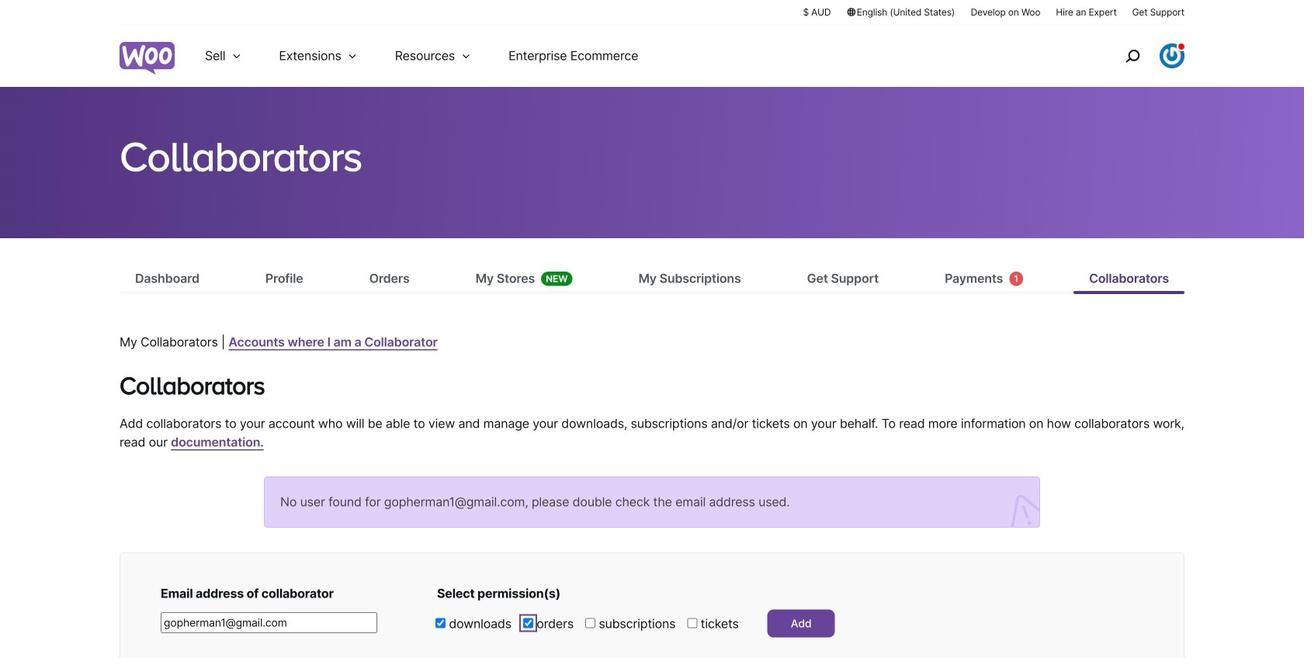 Task type: describe. For each thing, give the bounding box(es) containing it.
search image
[[1121, 43, 1145, 68]]



Task type: locate. For each thing, give the bounding box(es) containing it.
None checkbox
[[586, 619, 596, 629], [688, 619, 698, 629], [586, 619, 596, 629], [688, 619, 698, 629]]

service navigation menu element
[[1093, 31, 1185, 81]]

None checkbox
[[436, 619, 446, 629], [523, 619, 533, 629], [436, 619, 446, 629], [523, 619, 533, 629]]

open account menu image
[[1160, 43, 1185, 68]]



Task type: vqa. For each thing, say whether or not it's contained in the screenshot.
Service navigation menu "element"
yes



